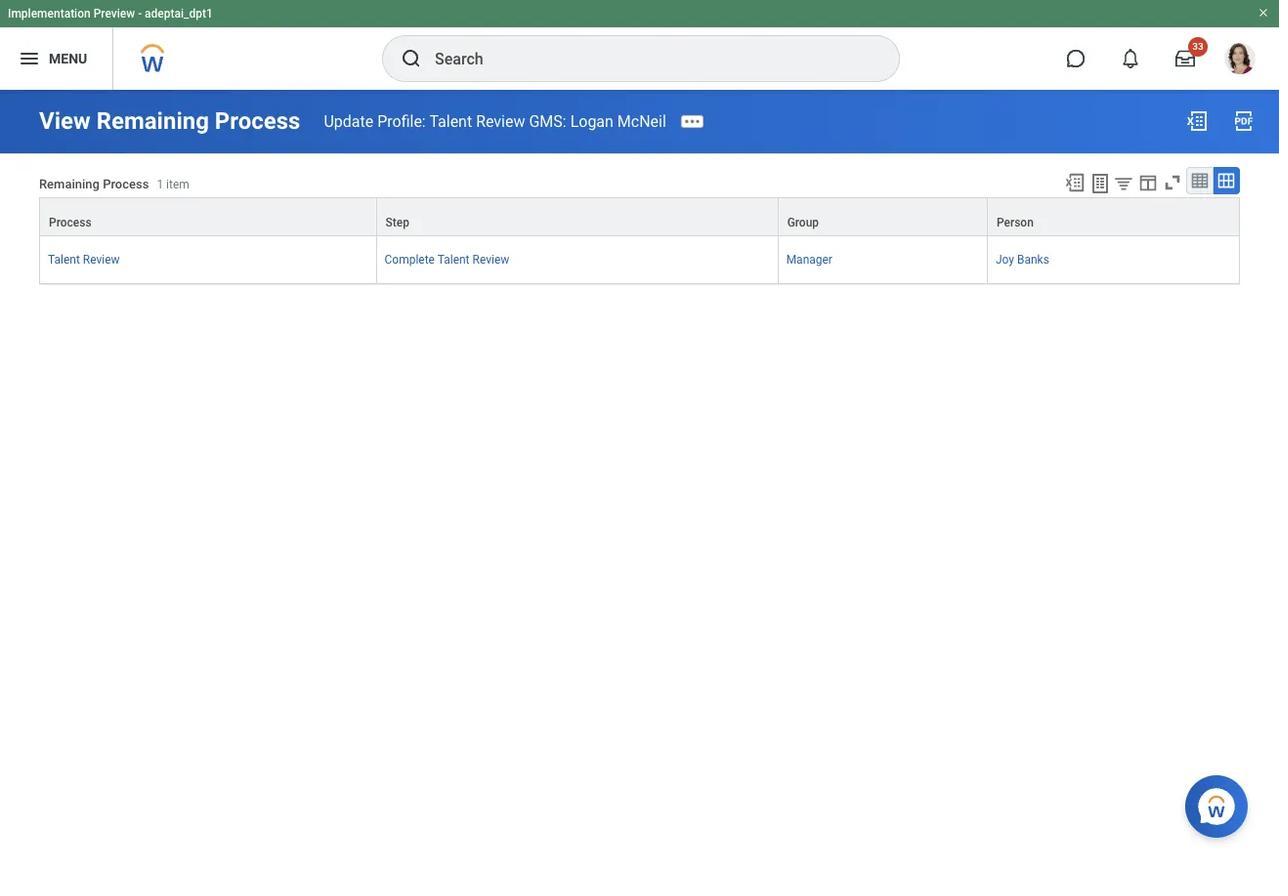 Task type: locate. For each thing, give the bounding box(es) containing it.
process up talent review link
[[49, 216, 92, 230]]

row down mcneil
[[39, 198, 1240, 237]]

talent review
[[48, 253, 120, 267]]

preview
[[94, 7, 135, 21]]

view remaining process main content
[[0, 90, 1279, 303]]

menu
[[49, 50, 87, 66]]

process button
[[40, 198, 376, 236]]

update
[[324, 112, 374, 130]]

talent
[[429, 112, 472, 130], [48, 253, 80, 267], [438, 253, 470, 267]]

1 vertical spatial process
[[103, 177, 149, 192]]

talent right profile:
[[429, 112, 472, 130]]

group button
[[779, 198, 987, 236]]

0 horizontal spatial export to excel image
[[1064, 172, 1086, 194]]

row containing talent review
[[39, 237, 1240, 285]]

step
[[386, 216, 409, 230]]

0 horizontal spatial process
[[49, 216, 92, 230]]

update profile: talent review gms: logan mcneil link
[[324, 112, 666, 130]]

2 horizontal spatial process
[[215, 108, 300, 135]]

export to excel image left export to worksheets image
[[1064, 172, 1086, 194]]

group
[[787, 216, 819, 230]]

remaining process 1 item
[[39, 177, 189, 192]]

export to excel image
[[1186, 109, 1209, 133], [1064, 172, 1086, 194]]

export to excel image left view printable version (pdf) icon
[[1186, 109, 1209, 133]]

review right complete
[[473, 253, 510, 267]]

1 horizontal spatial process
[[103, 177, 149, 192]]

remaining up the 1
[[96, 108, 209, 135]]

remaining down view
[[39, 177, 100, 192]]

2 row from the top
[[39, 237, 1240, 285]]

gms:
[[529, 112, 567, 130]]

1 vertical spatial export to excel image
[[1064, 172, 1086, 194]]

menu banner
[[0, 0, 1279, 90]]

1 row from the top
[[39, 198, 1240, 237]]

review down remaining process 1 item
[[83, 253, 120, 267]]

0 vertical spatial export to excel image
[[1186, 109, 1209, 133]]

2 vertical spatial process
[[49, 216, 92, 230]]

-
[[138, 7, 142, 21]]

process left the 1
[[103, 177, 149, 192]]

0 vertical spatial process
[[215, 108, 300, 135]]

process left the update
[[215, 108, 300, 135]]

review
[[476, 112, 525, 130], [83, 253, 120, 267], [473, 253, 510, 267]]

select to filter grid data image
[[1113, 173, 1135, 194]]

mcneil
[[618, 112, 666, 130]]

manager link
[[786, 249, 833, 267]]

person
[[997, 216, 1034, 230]]

expand table image
[[1217, 171, 1236, 191]]

adeptai_dpt1
[[145, 7, 213, 21]]

toolbar
[[1056, 167, 1240, 198]]

process
[[215, 108, 300, 135], [103, 177, 149, 192], [49, 216, 92, 230]]

talent down remaining process 1 item
[[48, 253, 80, 267]]

banks
[[1017, 253, 1050, 267]]

complete
[[385, 253, 435, 267]]

1
[[157, 178, 163, 192]]

remaining
[[96, 108, 209, 135], [39, 177, 100, 192]]

row down the step popup button
[[39, 237, 1240, 285]]

row
[[39, 198, 1240, 237], [39, 237, 1240, 285]]

1 horizontal spatial export to excel image
[[1186, 109, 1209, 133]]



Task type: vqa. For each thing, say whether or not it's contained in the screenshot.
Edit to the left
no



Task type: describe. For each thing, give the bounding box(es) containing it.
33 button
[[1164, 37, 1208, 80]]

logan
[[570, 112, 614, 130]]

fullscreen image
[[1162, 172, 1184, 194]]

inbox large image
[[1176, 49, 1195, 68]]

menu button
[[0, 27, 113, 90]]

view printable version (pdf) image
[[1233, 109, 1256, 133]]

justify image
[[18, 47, 41, 70]]

joy banks link
[[996, 249, 1050, 267]]

implementation preview -   adeptai_dpt1
[[8, 7, 213, 21]]

click to view/edit grid preferences image
[[1138, 172, 1159, 194]]

profile:
[[377, 112, 426, 130]]

search image
[[400, 47, 423, 70]]

notifications large image
[[1121, 49, 1141, 68]]

step button
[[377, 198, 778, 236]]

person button
[[988, 198, 1239, 236]]

33
[[1193, 41, 1204, 52]]

talent right complete
[[438, 253, 470, 267]]

manager
[[786, 253, 833, 267]]

joy banks
[[996, 253, 1050, 267]]

view remaining process
[[39, 108, 300, 135]]

complete talent review link
[[385, 249, 510, 267]]

row containing process
[[39, 198, 1240, 237]]

process inside process popup button
[[49, 216, 92, 230]]

export to excel image for view remaining process
[[1186, 109, 1209, 133]]

profile logan mcneil image
[[1225, 43, 1256, 78]]

item
[[166, 178, 189, 192]]

implementation
[[8, 7, 91, 21]]

export to worksheets image
[[1089, 172, 1112, 195]]

complete talent review
[[385, 253, 510, 267]]

talent review link
[[48, 249, 120, 267]]

0 vertical spatial remaining
[[96, 108, 209, 135]]

export to excel image for remaining process
[[1064, 172, 1086, 194]]

close environment banner image
[[1258, 7, 1270, 19]]

joy
[[996, 253, 1015, 267]]

1 vertical spatial remaining
[[39, 177, 100, 192]]

Search Workday  search field
[[435, 37, 859, 80]]

view
[[39, 108, 91, 135]]

table image
[[1190, 171, 1210, 191]]

update profile: talent review gms: logan mcneil
[[324, 112, 666, 130]]

review left gms:
[[476, 112, 525, 130]]

toolbar inside view remaining process main content
[[1056, 167, 1240, 198]]



